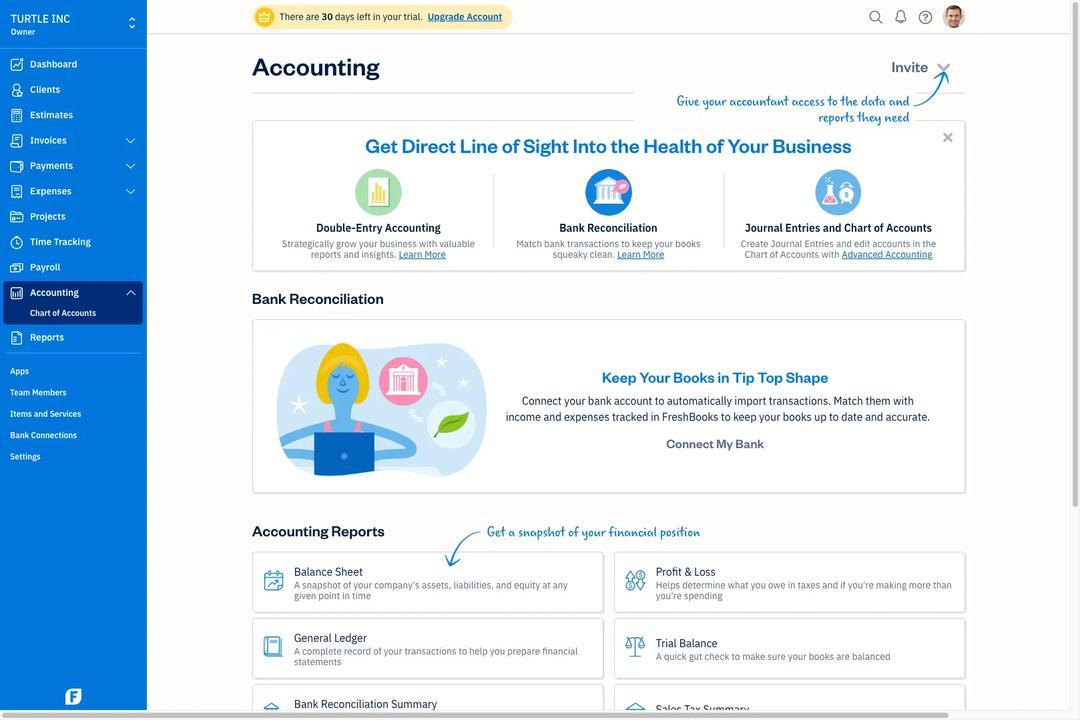 Task type: describe. For each thing, give the bounding box(es) containing it.
profit
[[656, 565, 682, 578]]

0 vertical spatial entries
[[786, 221, 821, 234]]

a
[[509, 525, 515, 540]]

date
[[842, 410, 863, 423]]

of right health
[[707, 132, 724, 158]]

tracked
[[612, 410, 649, 423]]

keep inside connect your bank account to automatically import transactions. match them with income and expenses tracked in freshbooks to keep your books up to date and accurate.
[[734, 410, 757, 423]]

1 vertical spatial the
[[611, 132, 640, 158]]

dashboard link
[[3, 53, 143, 77]]

chart inside create journal entries and edit accounts in the chart of accounts with
[[745, 248, 768, 260]]

tip
[[733, 367, 755, 386]]

match bank transactions to keep your books squeaky clean.
[[517, 238, 701, 260]]

dashboard image
[[9, 58, 25, 71]]

expenses
[[564, 410, 610, 423]]

payments
[[30, 160, 73, 172]]

turtle inc owner
[[11, 12, 70, 37]]

spending
[[684, 589, 723, 602]]

more for bank reconciliation
[[643, 248, 665, 260]]

1 horizontal spatial bank reconciliation
[[560, 221, 658, 234]]

double-
[[316, 221, 356, 234]]

clients
[[30, 83, 60, 96]]

client image
[[9, 83, 25, 97]]

sales tax summary link
[[614, 684, 965, 720]]

and inside profit & loss helps determine what you owe in taxes and if you're making more than you're spending
[[823, 579, 839, 591]]

in inside 'balance sheet a snapshot of your company's assets, liabilities, and equity at any given point in time'
[[342, 589, 350, 602]]

strategically
[[282, 238, 334, 250]]

connect for my
[[667, 436, 714, 451]]

dashboard
[[30, 58, 77, 70]]

of inside 'balance sheet a snapshot of your company's assets, liabilities, and equity at any given point in time'
[[343, 579, 351, 591]]

with inside connect your bank account to automatically import transactions. match them with income and expenses tracked in freshbooks to keep your books up to date and accurate.
[[894, 394, 914, 407]]

sure
[[768, 650, 786, 662]]

connect my bank
[[667, 436, 765, 451]]

strategically grow your business with valuable reports and insights.
[[282, 238, 475, 260]]

books inside trial balance a quick gut check to make sure your books are balanced
[[809, 650, 835, 662]]

quick
[[664, 650, 687, 662]]

at
[[543, 579, 551, 591]]

time
[[30, 236, 52, 248]]

and inside give your accountant access to the data and reports they need
[[889, 94, 910, 110]]

sheet
[[335, 565, 363, 578]]

a for balance sheet
[[294, 579, 300, 591]]

give your accountant access to the data and reports they need
[[677, 94, 910, 126]]

0 vertical spatial financial
[[609, 525, 657, 540]]

valuable
[[440, 238, 475, 250]]

time tracking link
[[3, 230, 143, 254]]

keep your books in tip top shape
[[602, 367, 829, 386]]

and inside 'balance sheet a snapshot of your company's assets, liabilities, and equity at any given point in time'
[[496, 579, 512, 591]]

position
[[660, 525, 701, 540]]

squeaky
[[553, 248, 588, 260]]

notifications image
[[891, 3, 912, 30]]

and right the income
[[544, 410, 562, 423]]

accounts
[[873, 238, 911, 250]]

there
[[280, 11, 304, 23]]

reports inside give your accountant access to the data and reports they need
[[819, 110, 855, 126]]

entries inside create journal entries and edit accounts in the chart of accounts with
[[805, 238, 834, 250]]

match inside match bank transactions to keep your books squeaky clean.
[[517, 238, 542, 250]]

taxes
[[798, 579, 821, 591]]

your inside give your accountant access to the data and reports they need
[[703, 94, 727, 110]]

match inside connect your bank account to automatically import transactions. match them with income and expenses tracked in freshbooks to keep your books up to date and accurate.
[[834, 394, 864, 407]]

company's
[[375, 579, 420, 591]]

freshbooks image
[[63, 689, 84, 705]]

help
[[470, 645, 488, 657]]

accounting inside main element
[[30, 287, 79, 299]]

in left tip
[[718, 367, 730, 386]]

timer image
[[9, 236, 25, 249]]

owe
[[769, 579, 786, 591]]

reconciliation inside "link"
[[321, 697, 389, 710]]

of up accounts
[[874, 221, 884, 234]]

1 horizontal spatial you're
[[848, 579, 874, 591]]

get for get a snapshot of your financial position
[[487, 525, 506, 540]]

accounting link
[[3, 281, 143, 305]]

they
[[858, 110, 882, 126]]

team members
[[10, 387, 67, 397]]

journal entries and chart of accounts image
[[816, 169, 862, 216]]

settings link
[[3, 446, 143, 466]]

to right account
[[655, 394, 665, 407]]

trial.
[[404, 11, 423, 23]]

advanced
[[842, 248, 884, 260]]

bank inside "link"
[[294, 697, 319, 710]]

invoice image
[[9, 134, 25, 148]]

need
[[885, 110, 910, 126]]

and inside items and services link
[[34, 409, 48, 419]]

equity
[[514, 579, 540, 591]]

transactions inside match bank transactions to keep your books squeaky clean.
[[567, 238, 619, 250]]

to right up
[[830, 410, 839, 423]]

reports inside strategically grow your business with valuable reports and insights.
[[311, 248, 342, 260]]

apps
[[10, 366, 29, 376]]

projects
[[30, 210, 66, 222]]

0 vertical spatial your
[[728, 132, 769, 158]]

owner
[[11, 27, 35, 37]]

of inside general ledger a complete record of your transactions to help you prepare financial statements
[[374, 645, 382, 657]]

in inside create journal entries and edit accounts in the chart of accounts with
[[913, 238, 921, 250]]

chevron large down image for expenses
[[125, 186, 137, 197]]

0 vertical spatial snapshot
[[518, 525, 565, 540]]

balance sheet a snapshot of your company's assets, liabilities, and equity at any given point in time
[[294, 565, 568, 602]]

books
[[674, 367, 715, 386]]

tax
[[685, 702, 701, 716]]

any
[[553, 579, 568, 591]]

income
[[506, 410, 541, 423]]

projects link
[[3, 205, 143, 229]]

double-entry accounting
[[316, 221, 441, 234]]

payroll
[[30, 261, 60, 273]]

and inside create journal entries and edit accounts in the chart of accounts with
[[837, 238, 852, 250]]

the inside give your accountant access to the data and reports they need
[[841, 94, 859, 110]]

1 vertical spatial your
[[640, 367, 671, 386]]

learn for entry
[[399, 248, 423, 260]]

prepare
[[508, 645, 540, 657]]

of right a on the left bottom
[[568, 525, 579, 540]]

1 horizontal spatial reports
[[332, 521, 385, 540]]

2 horizontal spatial chart
[[845, 221, 872, 234]]

project image
[[9, 210, 25, 224]]

chart inside 'link'
[[30, 308, 51, 318]]

snapshot inside 'balance sheet a snapshot of your company's assets, liabilities, and equity at any given point in time'
[[302, 579, 341, 591]]

bank inside connect your bank account to automatically import transactions. match them with income and expenses tracked in freshbooks to keep your books up to date and accurate.
[[588, 394, 612, 407]]

make
[[743, 650, 766, 662]]

sight
[[523, 132, 569, 158]]

bank up "squeaky"
[[560, 221, 585, 234]]

are inside trial balance a quick gut check to make sure your books are balanced
[[837, 650, 850, 662]]

gut
[[689, 650, 703, 662]]

reports inside main element
[[30, 331, 64, 343]]

to up my
[[721, 410, 731, 423]]

payment image
[[9, 160, 25, 173]]

balance inside trial balance a quick gut check to make sure your books are balanced
[[680, 636, 718, 650]]

with inside strategically grow your business with valuable reports and insights.
[[419, 238, 437, 250]]

estimate image
[[9, 109, 25, 122]]

top
[[758, 367, 783, 386]]

advanced accounting
[[842, 248, 933, 260]]

to inside give your accountant access to the data and reports they need
[[828, 94, 838, 110]]

accounts inside 'link'
[[62, 308, 96, 318]]

chart of accounts
[[30, 308, 96, 318]]

into
[[573, 132, 607, 158]]

given
[[294, 589, 316, 602]]

connections
[[31, 430, 77, 440]]

journal inside create journal entries and edit accounts in the chart of accounts with
[[771, 238, 803, 250]]

a for trial balance
[[656, 650, 662, 662]]

of right line
[[502, 132, 520, 158]]

in inside connect your bank account to automatically import transactions. match them with income and expenses tracked in freshbooks to keep your books up to date and accurate.
[[651, 410, 660, 423]]

data
[[862, 94, 886, 110]]

to inside match bank transactions to keep your books squeaky clean.
[[622, 238, 630, 250]]

and down them
[[866, 410, 884, 423]]

clean.
[[590, 248, 615, 260]]

time tracking
[[30, 236, 91, 248]]

of inside create journal entries and edit accounts in the chart of accounts with
[[770, 248, 778, 260]]



Task type: vqa. For each thing, say whether or not it's contained in the screenshot.
'income' inside the SEE WHICH PAYMENTS MAKE UP INVOICE INCOME ON YOUR P&L REPORT.
no



Task type: locate. For each thing, give the bounding box(es) containing it.
of right record
[[374, 645, 382, 657]]

the inside create journal entries and edit accounts in the chart of accounts with
[[923, 238, 937, 250]]

items
[[10, 409, 32, 419]]

connect for your
[[522, 394, 562, 407]]

2 vertical spatial reconciliation
[[321, 697, 389, 710]]

financial right "prepare"
[[543, 645, 578, 657]]

match
[[517, 238, 542, 250], [834, 394, 864, 407]]

to right clean.
[[622, 238, 630, 250]]

accounts down accounting link
[[62, 308, 96, 318]]

in right owe
[[788, 579, 796, 591]]

are
[[306, 11, 320, 23], [837, 650, 850, 662]]

journal
[[745, 221, 783, 234], [771, 238, 803, 250]]

you're down profit
[[656, 589, 682, 602]]

your inside 'balance sheet a snapshot of your company's assets, liabilities, and equity at any given point in time'
[[354, 579, 372, 591]]

1 horizontal spatial keep
[[734, 410, 757, 423]]

summary down general ledger a complete record of your transactions to help you prepare financial statements at the bottom
[[391, 697, 437, 710]]

1 vertical spatial are
[[837, 650, 850, 662]]

the right into
[[611, 132, 640, 158]]

connect inside button
[[667, 436, 714, 451]]

0 horizontal spatial learn
[[399, 248, 423, 260]]

1 horizontal spatial match
[[834, 394, 864, 407]]

bank connections
[[10, 430, 77, 440]]

close image
[[941, 130, 956, 145]]

your up account
[[640, 367, 671, 386]]

a inside general ledger a complete record of your transactions to help you prepare financial statements
[[294, 645, 300, 657]]

in right accounts
[[913, 238, 921, 250]]

a inside trial balance a quick gut check to make sure your books are balanced
[[656, 650, 662, 662]]

books inside match bank transactions to keep your books squeaky clean.
[[676, 238, 701, 250]]

you're right if
[[848, 579, 874, 591]]

transactions inside general ledger a complete record of your transactions to help you prepare financial statements
[[405, 645, 457, 657]]

with inside create journal entries and edit accounts in the chart of accounts with
[[822, 248, 840, 260]]

0 vertical spatial keep
[[632, 238, 653, 250]]

business
[[773, 132, 852, 158]]

1 vertical spatial chevron large down image
[[125, 161, 137, 172]]

2 vertical spatial books
[[809, 650, 835, 662]]

books inside connect your bank account to automatically import transactions. match them with income and expenses tracked in freshbooks to keep your books up to date and accurate.
[[783, 410, 812, 423]]

1 chevron large down image from the top
[[125, 136, 137, 146]]

0 horizontal spatial match
[[517, 238, 542, 250]]

sales
[[656, 702, 682, 716]]

1 more from the left
[[425, 248, 446, 260]]

1 horizontal spatial with
[[822, 248, 840, 260]]

0 vertical spatial reports
[[30, 331, 64, 343]]

connect
[[522, 394, 562, 407], [667, 436, 714, 451]]

than
[[934, 579, 952, 591]]

helps
[[656, 579, 680, 591]]

chevron large down image down payments link
[[125, 186, 137, 197]]

and up create journal entries and edit accounts in the chart of accounts with
[[823, 221, 842, 234]]

invite button
[[880, 50, 965, 82]]

bank down items
[[10, 430, 29, 440]]

journal up create
[[745, 221, 783, 234]]

to
[[828, 94, 838, 110], [622, 238, 630, 250], [655, 394, 665, 407], [721, 410, 731, 423], [830, 410, 839, 423], [459, 645, 467, 657], [732, 650, 740, 662]]

automatically
[[667, 394, 732, 407]]

of right create
[[770, 248, 778, 260]]

1 horizontal spatial you
[[751, 579, 766, 591]]

1 vertical spatial entries
[[805, 238, 834, 250]]

more for double-entry accounting
[[425, 248, 446, 260]]

you right the help
[[490, 645, 505, 657]]

more
[[909, 579, 931, 591]]

snapshot down sheet on the bottom
[[302, 579, 341, 591]]

1 vertical spatial keep
[[734, 410, 757, 423]]

them
[[866, 394, 891, 407]]

learn more for double-entry accounting
[[399, 248, 446, 260]]

transactions.
[[769, 394, 832, 407]]

balance up given
[[294, 565, 333, 578]]

2 horizontal spatial accounts
[[887, 221, 933, 234]]

a inside 'balance sheet a snapshot of your company's assets, liabilities, and equity at any given point in time'
[[294, 579, 300, 591]]

chart
[[845, 221, 872, 234], [745, 248, 768, 260], [30, 308, 51, 318]]

balance up gut
[[680, 636, 718, 650]]

with down journal entries and chart of accounts
[[822, 248, 840, 260]]

the left data
[[841, 94, 859, 110]]

chevrondown image
[[935, 57, 953, 75]]

chevron large down image down estimates link at the top left of page
[[125, 136, 137, 146]]

0 horizontal spatial learn more
[[399, 248, 446, 260]]

your inside general ledger a complete record of your transactions to help you prepare financial statements
[[384, 645, 403, 657]]

learn right insights.
[[399, 248, 423, 260]]

in right left
[[373, 11, 381, 23]]

summary inside sales tax summary link
[[704, 702, 750, 716]]

get left a on the left bottom
[[487, 525, 506, 540]]

expense image
[[9, 185, 25, 198]]

books left create
[[676, 238, 701, 250]]

reports up sheet on the bottom
[[332, 521, 385, 540]]

2 learn more from the left
[[618, 248, 665, 260]]

books down transactions.
[[783, 410, 812, 423]]

learn more for bank reconciliation
[[618, 248, 665, 260]]

0 vertical spatial match
[[517, 238, 542, 250]]

chevron large down image up expenses "link"
[[125, 161, 137, 172]]

1 vertical spatial snapshot
[[302, 579, 341, 591]]

to inside trial balance a quick gut check to make sure your books are balanced
[[732, 650, 740, 662]]

your down accountant
[[728, 132, 769, 158]]

accounts right create
[[781, 248, 820, 260]]

keep
[[602, 367, 637, 386]]

making
[[877, 579, 907, 591]]

report image
[[9, 331, 25, 345]]

0 horizontal spatial more
[[425, 248, 446, 260]]

bank inside main element
[[10, 430, 29, 440]]

bank up the 'expenses'
[[588, 394, 612, 407]]

a down general
[[294, 645, 300, 657]]

balance
[[294, 565, 333, 578], [680, 636, 718, 650]]

reports down access
[[819, 110, 855, 126]]

bank inside button
[[736, 436, 765, 451]]

1 horizontal spatial get
[[487, 525, 506, 540]]

2 horizontal spatial with
[[894, 394, 914, 407]]

chevron large down image for payments
[[125, 161, 137, 172]]

summary inside bank reconciliation summary "link"
[[391, 697, 437, 710]]

1 horizontal spatial chart
[[745, 248, 768, 260]]

trial
[[656, 636, 677, 650]]

chart image
[[9, 287, 25, 300]]

you left owe
[[751, 579, 766, 591]]

summary for bank reconciliation summary
[[391, 697, 437, 710]]

connect my bank button
[[655, 430, 777, 457]]

get
[[365, 132, 398, 158], [487, 525, 506, 540]]

with up accurate.
[[894, 394, 914, 407]]

0 horizontal spatial keep
[[632, 238, 653, 250]]

1 vertical spatial get
[[487, 525, 506, 540]]

0 horizontal spatial summary
[[391, 697, 437, 710]]

financial left position
[[609, 525, 657, 540]]

bank down statements
[[294, 697, 319, 710]]

0 horizontal spatial financial
[[543, 645, 578, 657]]

in left "time"
[[342, 589, 350, 602]]

0 vertical spatial connect
[[522, 394, 562, 407]]

1 vertical spatial bank reconciliation
[[252, 289, 384, 307]]

create journal entries and edit accounts in the chart of accounts with
[[741, 238, 937, 260]]

reports down double-
[[311, 248, 342, 260]]

1 horizontal spatial learn
[[618, 248, 641, 260]]

1 vertical spatial reconciliation
[[289, 289, 384, 307]]

3 chevron large down image from the top
[[125, 186, 137, 197]]

more right clean.
[[643, 248, 665, 260]]

to left the help
[[459, 645, 467, 657]]

connect up the income
[[522, 394, 562, 407]]

bank right my
[[736, 436, 765, 451]]

1 learn from the left
[[399, 248, 423, 260]]

0 vertical spatial accounts
[[887, 221, 933, 234]]

general
[[294, 631, 332, 644]]

0 horizontal spatial get
[[365, 132, 398, 158]]

a down trial
[[656, 650, 662, 662]]

keep inside match bank transactions to keep your books squeaky clean.
[[632, 238, 653, 250]]

and inside strategically grow your business with valuable reports and insights.
[[344, 248, 360, 260]]

are left balanced in the bottom of the page
[[837, 650, 850, 662]]

connect inside connect your bank account to automatically import transactions. match them with income and expenses tracked in freshbooks to keep your books up to date and accurate.
[[522, 394, 562, 407]]

1 horizontal spatial are
[[837, 650, 850, 662]]

and down journal entries and chart of accounts
[[837, 238, 852, 250]]

and right items
[[34, 409, 48, 419]]

1 horizontal spatial accounts
[[781, 248, 820, 260]]

and up need in the right of the page
[[889, 94, 910, 110]]

chart of accounts link
[[6, 305, 140, 321]]

connect your bank account to automatically import transactions. match them with income and expenses tracked in freshbooks to keep your books up to date and accurate.
[[506, 394, 931, 423]]

1 vertical spatial reports
[[332, 521, 385, 540]]

1 horizontal spatial bank
[[588, 394, 612, 407]]

1 vertical spatial books
[[783, 410, 812, 423]]

1 vertical spatial reports
[[311, 248, 342, 260]]

get a snapshot of your financial position
[[487, 525, 701, 540]]

1 horizontal spatial financial
[[609, 525, 657, 540]]

days
[[335, 11, 355, 23]]

bank down strategically
[[252, 289, 287, 307]]

payroll link
[[3, 256, 143, 280]]

double-entry accounting image
[[355, 169, 402, 216]]

1 vertical spatial transactions
[[405, 645, 457, 657]]

0 horizontal spatial connect
[[522, 394, 562, 407]]

to inside general ledger a complete record of your transactions to help you prepare financial statements
[[459, 645, 467, 657]]

0 vertical spatial journal
[[745, 221, 783, 234]]

transactions down the bank reconciliation "image"
[[567, 238, 619, 250]]

chevron large down image
[[125, 136, 137, 146], [125, 161, 137, 172], [125, 186, 137, 197]]

bank reconciliation down strategically
[[252, 289, 384, 307]]

account
[[467, 11, 502, 23]]

search image
[[866, 7, 887, 27]]

1 horizontal spatial snapshot
[[518, 525, 565, 540]]

bank reconciliation summary link
[[252, 684, 603, 720]]

keep right clean.
[[632, 238, 653, 250]]

of down accounting link
[[52, 308, 60, 318]]

edit
[[855, 238, 871, 250]]

chevron large down image
[[125, 287, 137, 298]]

1 learn more from the left
[[399, 248, 446, 260]]

chevron large down image for invoices
[[125, 136, 137, 146]]

learn right clean.
[[618, 248, 641, 260]]

to right access
[[828, 94, 838, 110]]

summary for sales tax summary
[[704, 702, 750, 716]]

snapshot right a on the left bottom
[[518, 525, 565, 540]]

in
[[373, 11, 381, 23], [913, 238, 921, 250], [718, 367, 730, 386], [651, 410, 660, 423], [788, 579, 796, 591], [342, 589, 350, 602]]

learn more right insights.
[[399, 248, 446, 260]]

snapshot
[[518, 525, 565, 540], [302, 579, 341, 591]]

1 horizontal spatial learn more
[[618, 248, 665, 260]]

transactions left the help
[[405, 645, 457, 657]]

clients link
[[3, 78, 143, 102]]

import
[[735, 394, 767, 407]]

1 vertical spatial journal
[[771, 238, 803, 250]]

bank reconciliation up match bank transactions to keep your books squeaky clean. at the top of page
[[560, 221, 658, 234]]

reconciliation up match bank transactions to keep your books squeaky clean. at the top of page
[[588, 221, 658, 234]]

bank left clean.
[[545, 238, 565, 250]]

bank reconciliation image
[[585, 169, 632, 216]]

2 vertical spatial the
[[923, 238, 937, 250]]

1 vertical spatial balance
[[680, 636, 718, 650]]

main element
[[0, 0, 180, 710]]

more
[[425, 248, 446, 260], [643, 248, 665, 260]]

reconciliation down grow
[[289, 289, 384, 307]]

0 horizontal spatial bank reconciliation
[[252, 289, 384, 307]]

0 vertical spatial balance
[[294, 565, 333, 578]]

2 more from the left
[[643, 248, 665, 260]]

0 horizontal spatial you're
[[656, 589, 682, 602]]

match up date
[[834, 394, 864, 407]]

access
[[792, 94, 825, 110]]

accounting reports
[[252, 521, 385, 540]]

statements
[[294, 656, 342, 668]]

in inside profit & loss helps determine what you owe in taxes and if you're making more than you're spending
[[788, 579, 796, 591]]

payments link
[[3, 154, 143, 178]]

1 horizontal spatial your
[[728, 132, 769, 158]]

1 horizontal spatial balance
[[680, 636, 718, 650]]

0 vertical spatial books
[[676, 238, 701, 250]]

create
[[741, 238, 769, 250]]

reconciliation down record
[[321, 697, 389, 710]]

balance inside 'balance sheet a snapshot of your company's assets, liabilities, and equity at any given point in time'
[[294, 565, 333, 578]]

0 vertical spatial bank reconciliation
[[560, 221, 658, 234]]

if
[[841, 579, 846, 591]]

&
[[685, 565, 692, 578]]

0 vertical spatial the
[[841, 94, 859, 110]]

and
[[889, 94, 910, 110], [823, 221, 842, 234], [837, 238, 852, 250], [344, 248, 360, 260], [34, 409, 48, 419], [544, 410, 562, 423], [866, 410, 884, 423], [496, 579, 512, 591], [823, 579, 839, 591]]

go to help image
[[915, 7, 937, 27]]

0 horizontal spatial transactions
[[405, 645, 457, 657]]

keep down import
[[734, 410, 757, 423]]

keep
[[632, 238, 653, 250], [734, 410, 757, 423]]

1 horizontal spatial transactions
[[567, 238, 619, 250]]

0 horizontal spatial snapshot
[[302, 579, 341, 591]]

determine
[[683, 579, 726, 591]]

give
[[677, 94, 700, 110]]

insights.
[[362, 248, 397, 260]]

trial balance a quick gut check to make sure your books are balanced
[[656, 636, 891, 662]]

0 vertical spatial reconciliation
[[588, 221, 658, 234]]

expenses
[[30, 185, 72, 197]]

entries up create journal entries and edit accounts in the chart of accounts with
[[786, 221, 821, 234]]

0 horizontal spatial chart
[[30, 308, 51, 318]]

entry
[[356, 221, 383, 234]]

learn more right clean.
[[618, 248, 665, 260]]

entries down journal entries and chart of accounts
[[805, 238, 834, 250]]

journal entries and chart of accounts
[[745, 221, 933, 234]]

left
[[357, 11, 371, 23]]

1 vertical spatial match
[[834, 394, 864, 407]]

0 horizontal spatial are
[[306, 11, 320, 23]]

books right the sure
[[809, 650, 835, 662]]

0 horizontal spatial your
[[640, 367, 671, 386]]

0 vertical spatial you
[[751, 579, 766, 591]]

invoices
[[30, 134, 67, 146]]

0 vertical spatial transactions
[[567, 238, 619, 250]]

sales tax summary
[[656, 702, 750, 716]]

0 horizontal spatial reports
[[311, 248, 342, 260]]

of inside chart of accounts 'link'
[[52, 308, 60, 318]]

up
[[815, 410, 827, 423]]

0 vertical spatial reports
[[819, 110, 855, 126]]

1 vertical spatial accounts
[[781, 248, 820, 260]]

2 vertical spatial accounts
[[62, 308, 96, 318]]

0 horizontal spatial bank
[[545, 238, 565, 250]]

bank
[[545, 238, 565, 250], [588, 394, 612, 407]]

0 vertical spatial are
[[306, 11, 320, 23]]

connect your bank account to begin matching your bank transactions image
[[274, 341, 488, 478]]

journal right create
[[771, 238, 803, 250]]

learn more
[[399, 248, 446, 260], [618, 248, 665, 260]]

2 chevron large down image from the top
[[125, 161, 137, 172]]

in right tracked
[[651, 410, 660, 423]]

more right business
[[425, 248, 446, 260]]

match left "squeaky"
[[517, 238, 542, 250]]

general ledger a complete record of your transactions to help you prepare financial statements
[[294, 631, 578, 668]]

0 vertical spatial chart
[[845, 221, 872, 234]]

items and services
[[10, 409, 81, 419]]

of down sheet on the bottom
[[343, 579, 351, 591]]

reports down chart of accounts
[[30, 331, 64, 343]]

0 horizontal spatial accounts
[[62, 308, 96, 318]]

you inside profit & loss helps determine what you owe in taxes and if you're making more than you're spending
[[751, 579, 766, 591]]

time
[[352, 589, 371, 602]]

point
[[319, 589, 340, 602]]

the right accounts
[[923, 238, 937, 250]]

with left valuable
[[419, 238, 437, 250]]

invoices link
[[3, 129, 143, 153]]

and left equity
[[496, 579, 512, 591]]

0 horizontal spatial balance
[[294, 565, 333, 578]]

connect down freshbooks
[[667, 436, 714, 451]]

1 horizontal spatial more
[[643, 248, 665, 260]]

upgrade
[[428, 11, 465, 23]]

items and services link
[[3, 403, 143, 423]]

your inside trial balance a quick gut check to make sure your books are balanced
[[789, 650, 807, 662]]

1 horizontal spatial summary
[[704, 702, 750, 716]]

2 horizontal spatial the
[[923, 238, 937, 250]]

accounts up accounts
[[887, 221, 933, 234]]

get for get direct line of sight into the health of your business
[[365, 132, 398, 158]]

0 horizontal spatial the
[[611, 132, 640, 158]]

and left insights.
[[344, 248, 360, 260]]

1 vertical spatial bank
[[588, 394, 612, 407]]

learn for reconciliation
[[618, 248, 641, 260]]

check
[[705, 650, 730, 662]]

line
[[460, 132, 498, 158]]

inc
[[51, 12, 70, 25]]

a left point
[[294, 579, 300, 591]]

books
[[676, 238, 701, 250], [783, 410, 812, 423], [809, 650, 835, 662]]

bank reconciliation
[[560, 221, 658, 234], [252, 289, 384, 307]]

0 horizontal spatial with
[[419, 238, 437, 250]]

liabilities,
[[454, 579, 494, 591]]

turtle
[[11, 12, 49, 25]]

members
[[32, 387, 67, 397]]

1 vertical spatial connect
[[667, 436, 714, 451]]

and left if
[[823, 579, 839, 591]]

summary right tax
[[704, 702, 750, 716]]

chevron large down image inside expenses "link"
[[125, 186, 137, 197]]

money image
[[9, 261, 25, 275]]

0 vertical spatial chevron large down image
[[125, 136, 137, 146]]

0 horizontal spatial reports
[[30, 331, 64, 343]]

0 horizontal spatial you
[[490, 645, 505, 657]]

crown image
[[257, 10, 272, 24]]

tracking
[[54, 236, 91, 248]]

estimates
[[30, 109, 73, 121]]

bank reconciliation summary
[[294, 697, 437, 710]]

0 vertical spatial bank
[[545, 238, 565, 250]]

accounts inside create journal entries and edit accounts in the chart of accounts with
[[781, 248, 820, 260]]

get left direct at the left of page
[[365, 132, 398, 158]]

2 learn from the left
[[618, 248, 641, 260]]

2 vertical spatial chevron large down image
[[125, 186, 137, 197]]

your inside match bank transactions to keep your books squeaky clean.
[[655, 238, 674, 250]]

estimates link
[[3, 104, 143, 128]]

2 vertical spatial chart
[[30, 308, 51, 318]]

1 vertical spatial you
[[490, 645, 505, 657]]

your inside strategically grow your business with valuable reports and insights.
[[359, 238, 378, 250]]

1 horizontal spatial reports
[[819, 110, 855, 126]]

a for general ledger
[[294, 645, 300, 657]]

are left 30
[[306, 11, 320, 23]]

financial inside general ledger a complete record of your transactions to help you prepare financial statements
[[543, 645, 578, 657]]

you inside general ledger a complete record of your transactions to help you prepare financial statements
[[490, 645, 505, 657]]

0 vertical spatial get
[[365, 132, 398, 158]]

to left make
[[732, 650, 740, 662]]

1 horizontal spatial the
[[841, 94, 859, 110]]

bank inside match bank transactions to keep your books squeaky clean.
[[545, 238, 565, 250]]



